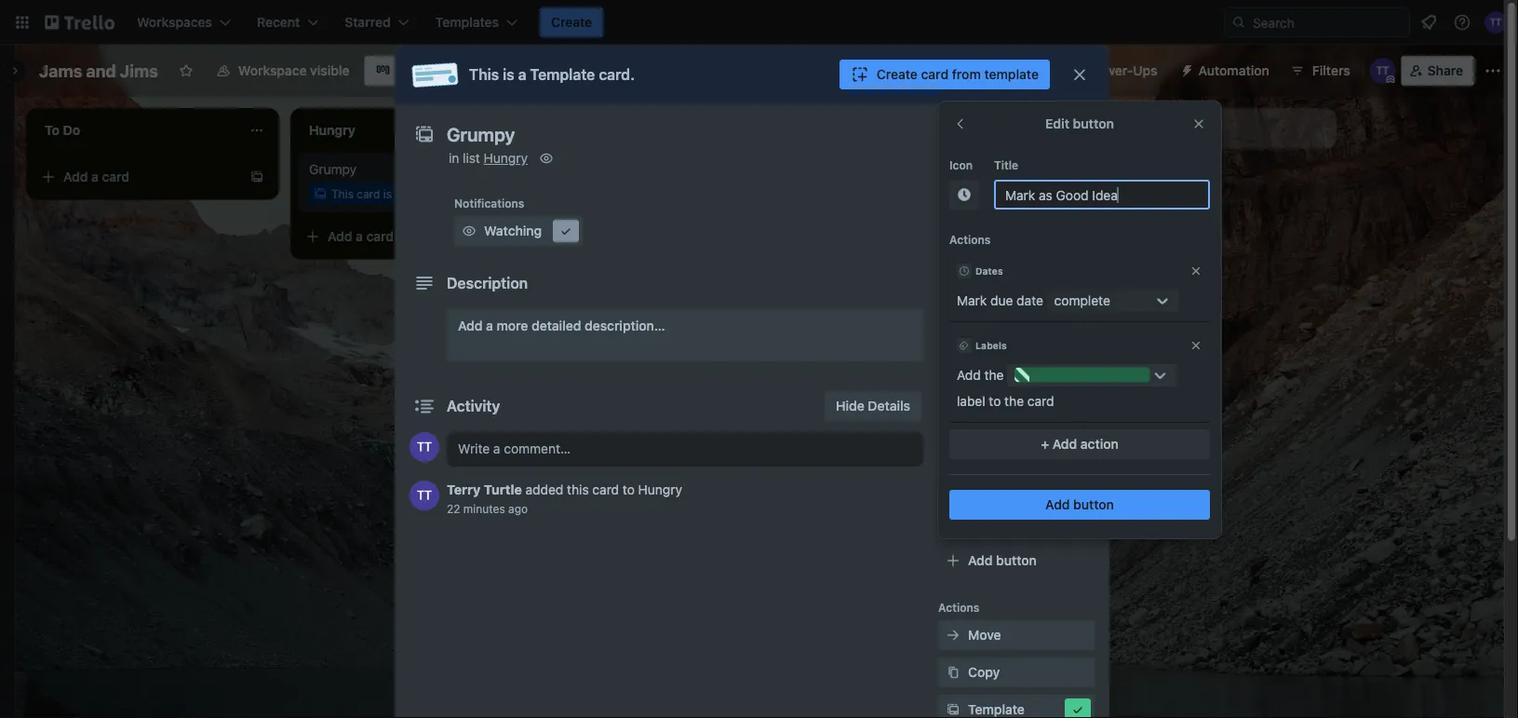 Task type: describe. For each thing, give the bounding box(es) containing it.
1 vertical spatial is
[[383, 187, 392, 200]]

card inside 'button'
[[922, 67, 949, 82]]

create from template… image for the topmost add a card button
[[250, 169, 264, 184]]

create button
[[540, 7, 604, 37]]

Board name text field
[[30, 56, 168, 86]]

Mark due date… text field
[[995, 180, 1211, 210]]

switch to… image
[[13, 13, 32, 32]]

2 vertical spatial button
[[997, 553, 1037, 568]]

0 horizontal spatial template
[[530, 66, 595, 83]]

this
[[567, 482, 589, 497]]

ups inside button
[[1134, 63, 1158, 78]]

description
[[447, 274, 528, 292]]

this for this card is a template.
[[332, 187, 354, 200]]

2 vertical spatial power-
[[997, 476, 1040, 492]]

0 horizontal spatial hungry
[[484, 150, 528, 166]]

add inside add another list button
[[1118, 121, 1142, 136]]

mark
[[957, 293, 987, 308]]

jams
[[39, 61, 82, 81]]

customize views image
[[453, 61, 472, 80]]

add inside 'add power-ups' link
[[969, 476, 993, 492]]

+ add action
[[1041, 436, 1119, 452]]

create from template… image for the rightmost add a card button
[[514, 229, 529, 244]]

notifications
[[454, 197, 525, 210]]

color: green, title: none image
[[1015, 367, 1151, 382]]

labels link
[[939, 246, 1095, 276]]

move
[[969, 627, 1002, 643]]

in
[[449, 150, 459, 166]]

search image
[[1232, 15, 1247, 30]]

hide
[[836, 398, 865, 413]]

add a more detailed description…
[[458, 318, 666, 333]]

jams and jims
[[39, 61, 158, 81]]

grumpy link
[[309, 160, 525, 179]]

add inside add a more detailed description… link
[[458, 318, 483, 333]]

due
[[991, 293, 1014, 308]]

close image
[[1190, 339, 1203, 352]]

action
[[1081, 436, 1119, 452]]

to for add
[[964, 189, 975, 202]]

move link
[[939, 620, 1095, 650]]

close image
[[1190, 264, 1203, 278]]

terry
[[447, 482, 481, 497]]

this is a template card.
[[469, 66, 635, 83]]

another
[[1146, 121, 1193, 136]]

add the
[[957, 367, 1004, 383]]

0 vertical spatial labels
[[969, 253, 1009, 268]]

1 vertical spatial actions
[[939, 601, 980, 614]]

cover
[[969, 365, 1005, 380]]

0 vertical spatial button
[[1073, 116, 1115, 131]]

add another list
[[1118, 121, 1215, 136]]

custom fields
[[969, 402, 1056, 417]]

create from template… image
[[1043, 169, 1058, 184]]

create card from template
[[877, 67, 1039, 82]]

automation inside button
[[1199, 63, 1270, 78]]

title
[[995, 158, 1019, 171]]

from
[[952, 67, 981, 82]]

sm image down icon
[[956, 185, 974, 204]]

power-ups button
[[1053, 56, 1169, 86]]

sm image right "hungry" link
[[537, 149, 556, 168]]

label to the card
[[957, 393, 1055, 409]]

share
[[1428, 63, 1464, 78]]

1 vertical spatial add button
[[969, 553, 1037, 568]]

hungry inside terry turtle added this card to hungry 22 minutes ago
[[639, 482, 683, 497]]

1 horizontal spatial ups
[[1040, 476, 1065, 492]]

1 vertical spatial labels
[[976, 340, 1007, 351]]

custom
[[969, 402, 1016, 417]]

description…
[[585, 318, 666, 333]]

more
[[497, 318, 528, 333]]

show menu image
[[1484, 61, 1503, 80]]

22 minutes ago link
[[447, 502, 528, 515]]

card inside terry turtle added this card to hungry 22 minutes ago
[[593, 482, 619, 497]]

terry turtle added this card to hungry 22 minutes ago
[[447, 482, 683, 515]]

details
[[868, 398, 911, 413]]

copy link
[[939, 657, 1095, 687]]

activity
[[447, 397, 500, 415]]

list inside button
[[1197, 121, 1215, 136]]

automation button
[[1173, 56, 1281, 86]]

0 vertical spatial terry turtle (terryturtle) image
[[1371, 58, 1397, 84]]

watching
[[484, 223, 542, 238]]

board link
[[365, 56, 444, 86]]

return to previous screen image
[[954, 116, 969, 131]]

sm image inside the copy link
[[944, 663, 963, 682]]

add to template
[[939, 189, 1026, 202]]

add power-ups
[[969, 476, 1065, 492]]

hide details link
[[825, 391, 922, 421]]

Write a comment text field
[[447, 432, 924, 466]]

ago
[[509, 502, 528, 515]]

grumpy
[[309, 162, 357, 177]]

checklist
[[969, 290, 1026, 305]]

workspace visible button
[[205, 56, 361, 86]]

filters button
[[1285, 56, 1357, 86]]

icon
[[950, 158, 973, 171]]

mark due date
[[957, 293, 1044, 308]]

sm image for automation
[[1173, 56, 1199, 82]]

custom fields button
[[939, 400, 1095, 419]]

sm image inside the cover link
[[944, 363, 963, 382]]

sm image for labels
[[944, 251, 963, 270]]



Task type: vqa. For each thing, say whether or not it's contained in the screenshot.
bottom Terry Turtle (terryturtle) image
yes



Task type: locate. For each thing, give the bounding box(es) containing it.
edit button
[[1046, 116, 1115, 131]]

0 horizontal spatial power-
[[939, 450, 978, 463]]

template up "members"
[[978, 189, 1026, 202]]

0 notifications image
[[1418, 11, 1441, 34]]

automation down search icon at the top right of the page
[[1199, 63, 1270, 78]]

ups down the +
[[1040, 476, 1065, 492]]

0 horizontal spatial create from template… image
[[250, 169, 264, 184]]

template down create button at top left
[[530, 66, 595, 83]]

copy
[[969, 664, 1001, 680]]

list right another
[[1197, 121, 1215, 136]]

ups
[[1134, 63, 1158, 78], [978, 450, 999, 463], [1040, 476, 1065, 492]]

template button
[[939, 695, 1095, 718]]

create for create
[[551, 14, 592, 30]]

0 vertical spatial add a card
[[63, 169, 130, 184]]

turtle
[[484, 482, 522, 497]]

ups up add power-ups
[[978, 450, 999, 463]]

sm image inside template button
[[1069, 700, 1088, 718]]

1 vertical spatial button
[[1074, 497, 1115, 512]]

0 horizontal spatial this
[[332, 187, 354, 200]]

1 vertical spatial template
[[969, 702, 1025, 717]]

template inside create card from template 'button'
[[985, 67, 1039, 82]]

1 horizontal spatial power-
[[997, 476, 1040, 492]]

labels
[[969, 253, 1009, 268], [976, 340, 1007, 351]]

sm image down the copy link
[[1069, 700, 1088, 718]]

sm image
[[1173, 56, 1199, 82], [944, 251, 963, 270], [944, 700, 963, 718]]

0 horizontal spatial create
[[551, 14, 592, 30]]

members link
[[939, 209, 1095, 238]]

a
[[518, 66, 527, 83], [91, 169, 99, 184], [395, 187, 401, 200], [356, 229, 363, 244], [486, 318, 493, 333]]

0 vertical spatial hungry
[[484, 150, 528, 166]]

0 horizontal spatial the
[[985, 367, 1004, 383]]

1 vertical spatial terry turtle (terryturtle) image
[[410, 432, 440, 462]]

this right board
[[469, 66, 499, 83]]

1 vertical spatial create
[[877, 67, 918, 82]]

card.
[[599, 66, 635, 83]]

close popover image
[[1192, 116, 1207, 131]]

button
[[1073, 116, 1115, 131], [1074, 497, 1115, 512], [997, 553, 1037, 568]]

actions up move on the right bottom
[[939, 601, 980, 614]]

added
[[526, 482, 564, 497]]

add power-ups link
[[939, 469, 1095, 499]]

sm image right watching
[[557, 222, 576, 240]]

2 vertical spatial to
[[623, 482, 635, 497]]

add button up move link
[[969, 553, 1037, 568]]

1 horizontal spatial add a card
[[328, 229, 394, 244]]

0 horizontal spatial power-ups
[[939, 450, 999, 463]]

is right customize views image
[[503, 66, 515, 83]]

1 horizontal spatial list
[[1197, 121, 1215, 136]]

1 vertical spatial add a card button
[[298, 222, 507, 251]]

power-
[[1090, 63, 1134, 78], [939, 450, 978, 463], [997, 476, 1040, 492]]

0 vertical spatial create from template… image
[[250, 169, 264, 184]]

sm image for template
[[944, 700, 963, 718]]

sm image left dates
[[944, 251, 963, 270]]

attachment
[[969, 327, 1041, 343]]

0 vertical spatial template
[[985, 67, 1039, 82]]

power-ups down custom
[[939, 450, 999, 463]]

sm image left checklist
[[944, 289, 963, 307]]

board
[[396, 63, 433, 78]]

in list hungry
[[449, 150, 528, 166]]

workspace
[[238, 63, 307, 78]]

create inside create button
[[551, 14, 592, 30]]

0 vertical spatial actions
[[950, 233, 991, 246]]

card
[[922, 67, 949, 82], [102, 169, 130, 184], [357, 187, 380, 200], [367, 229, 394, 244], [1028, 393, 1055, 409], [593, 482, 619, 497]]

0 vertical spatial the
[[985, 367, 1004, 383]]

1 horizontal spatial power-ups
[[1090, 63, 1158, 78]]

hungry link
[[484, 150, 528, 166]]

0 vertical spatial template
[[530, 66, 595, 83]]

labels up cover
[[976, 340, 1007, 351]]

create inside create card from template 'button'
[[877, 67, 918, 82]]

button down "action"
[[1074, 497, 1115, 512]]

1 vertical spatial ups
[[978, 450, 999, 463]]

create left 'from'
[[877, 67, 918, 82]]

add button button up move link
[[939, 546, 1095, 576]]

0 horizontal spatial is
[[383, 187, 392, 200]]

0 vertical spatial automation
[[1199, 63, 1270, 78]]

list right "in"
[[463, 150, 480, 166]]

2 vertical spatial terry turtle (terryturtle) image
[[410, 481, 440, 510]]

0 horizontal spatial add a card button
[[34, 162, 242, 192]]

22
[[447, 502, 461, 515]]

sm image inside automation button
[[1173, 56, 1199, 82]]

sm image up close popover 'image'
[[1173, 56, 1199, 82]]

attachment button
[[939, 320, 1095, 350]]

button up move link
[[997, 553, 1037, 568]]

1 horizontal spatial to
[[964, 189, 975, 202]]

1 vertical spatial this
[[332, 187, 354, 200]]

0 vertical spatial list
[[1197, 121, 1215, 136]]

dates
[[976, 265, 1004, 276]]

cover link
[[939, 358, 1095, 387]]

watching button
[[454, 216, 583, 246]]

to inside terry turtle added this card to hungry 22 minutes ago
[[623, 482, 635, 497]]

create from template… image down notifications
[[514, 229, 529, 244]]

0 horizontal spatial to
[[623, 482, 635, 497]]

power- down label
[[939, 450, 978, 463]]

open information menu image
[[1454, 13, 1472, 32]]

sm image inside template button
[[944, 700, 963, 718]]

1 vertical spatial to
[[989, 393, 1002, 409]]

jims
[[120, 61, 158, 81]]

0 vertical spatial add button button
[[950, 490, 1211, 520]]

to down icon
[[964, 189, 975, 202]]

detailed
[[532, 318, 582, 333]]

fields
[[1020, 402, 1056, 417]]

create for create card from template
[[877, 67, 918, 82]]

1 vertical spatial add button button
[[939, 546, 1095, 576]]

0 vertical spatial add button
[[1046, 497, 1115, 512]]

labels up checklist
[[969, 253, 1009, 268]]

1 horizontal spatial automation
[[1199, 63, 1270, 78]]

terry turtle (terryturtle) image
[[1485, 11, 1508, 34]]

to right label
[[989, 393, 1002, 409]]

1 horizontal spatial create
[[877, 67, 918, 82]]

sm image inside labels link
[[944, 251, 963, 270]]

2 horizontal spatial ups
[[1134, 63, 1158, 78]]

the
[[985, 367, 1004, 383], [1005, 393, 1024, 409]]

filters
[[1313, 63, 1351, 78]]

sm image down the copy link
[[944, 700, 963, 718]]

actions
[[950, 233, 991, 246], [939, 601, 980, 614]]

label
[[957, 393, 986, 409]]

terry turtle (terryturtle) image
[[1371, 58, 1397, 84], [410, 432, 440, 462], [410, 481, 440, 510]]

to for label
[[989, 393, 1002, 409]]

add button button
[[950, 490, 1211, 520], [939, 546, 1095, 576]]

0 vertical spatial ups
[[1134, 63, 1158, 78]]

0 horizontal spatial add a card
[[63, 169, 130, 184]]

add a more detailed description… link
[[447, 309, 924, 361]]

primary element
[[0, 0, 1519, 45]]

minutes
[[464, 502, 505, 515]]

power- down custom fields button
[[997, 476, 1040, 492]]

power-ups inside button
[[1090, 63, 1158, 78]]

complete
[[1055, 293, 1111, 308]]

date
[[1017, 293, 1044, 308]]

this down the grumpy at the top of the page
[[332, 187, 354, 200]]

0 vertical spatial add a card button
[[34, 162, 242, 192]]

0 vertical spatial to
[[964, 189, 975, 202]]

template down copy
[[969, 702, 1025, 717]]

template
[[985, 67, 1039, 82], [978, 189, 1026, 202]]

1 vertical spatial add a card
[[328, 229, 394, 244]]

1 vertical spatial sm image
[[944, 251, 963, 270]]

members
[[969, 216, 1026, 231]]

Search field
[[1247, 8, 1410, 36]]

workspace visible
[[238, 63, 350, 78]]

1 horizontal spatial is
[[503, 66, 515, 83]]

0 vertical spatial this
[[469, 66, 499, 83]]

1 horizontal spatial the
[[1005, 393, 1024, 409]]

sm image inside move link
[[944, 626, 963, 644]]

edit
[[1046, 116, 1070, 131]]

sm image down notifications
[[460, 222, 479, 240]]

power- up edit button
[[1090, 63, 1134, 78]]

1 horizontal spatial add a card button
[[298, 222, 507, 251]]

2 vertical spatial sm image
[[944, 700, 963, 718]]

0 vertical spatial sm image
[[1173, 56, 1199, 82]]

0 vertical spatial is
[[503, 66, 515, 83]]

add
[[1118, 121, 1142, 136], [63, 169, 88, 184], [939, 189, 961, 202], [328, 229, 352, 244], [458, 318, 483, 333], [957, 367, 981, 383], [1053, 436, 1078, 452], [969, 476, 993, 492], [1046, 497, 1071, 512], [969, 553, 993, 568]]

template.
[[405, 187, 454, 200]]

template inside template button
[[969, 702, 1025, 717]]

template right 'from'
[[985, 67, 1039, 82]]

+
[[1041, 436, 1050, 452]]

0 vertical spatial power-ups
[[1090, 63, 1158, 78]]

this
[[469, 66, 499, 83], [332, 187, 354, 200]]

ups up add another list
[[1134, 63, 1158, 78]]

add button button down + add action
[[950, 490, 1211, 520]]

to right this
[[623, 482, 635, 497]]

add another list button
[[1084, 108, 1337, 149]]

this for this is a template card.
[[469, 66, 499, 83]]

visible
[[310, 63, 350, 78]]

checklist link
[[939, 283, 1095, 313]]

add a card button
[[34, 162, 242, 192], [298, 222, 507, 251]]

button right edit
[[1073, 116, 1115, 131]]

1 vertical spatial hungry
[[639, 482, 683, 497]]

1 vertical spatial template
[[978, 189, 1026, 202]]

1 horizontal spatial hungry
[[639, 482, 683, 497]]

1 vertical spatial the
[[1005, 393, 1024, 409]]

sm image left move on the right bottom
[[944, 626, 963, 644]]

is down grumpy link
[[383, 187, 392, 200]]

hungry up notifications
[[484, 150, 528, 166]]

this card is a template.
[[332, 187, 454, 200]]

and
[[86, 61, 116, 81]]

1 horizontal spatial template
[[969, 702, 1025, 717]]

1 horizontal spatial add button
[[1046, 497, 1115, 512]]

to
[[964, 189, 975, 202], [989, 393, 1002, 409], [623, 482, 635, 497]]

0 vertical spatial power-
[[1090, 63, 1134, 78]]

1 horizontal spatial this
[[469, 66, 499, 83]]

1 vertical spatial power-ups
[[939, 450, 999, 463]]

0 horizontal spatial list
[[463, 150, 480, 166]]

create card from template button
[[840, 60, 1051, 89]]

automation
[[1199, 63, 1270, 78], [939, 524, 1002, 537]]

sm image inside checklist link
[[944, 289, 963, 307]]

1 vertical spatial list
[[463, 150, 480, 166]]

power-ups up edit button
[[1090, 63, 1158, 78]]

sm image
[[537, 149, 556, 168], [956, 185, 974, 204], [460, 222, 479, 240], [557, 222, 576, 240], [944, 289, 963, 307], [944, 363, 963, 382], [944, 626, 963, 644], [944, 663, 963, 682], [1069, 700, 1088, 718]]

share button
[[1402, 56, 1475, 86]]

2 vertical spatial ups
[[1040, 476, 1065, 492]]

add button down + add action
[[1046, 497, 1115, 512]]

1 vertical spatial power-
[[939, 450, 978, 463]]

create up this is a template card.
[[551, 14, 592, 30]]

hungry down write a comment text box
[[639, 482, 683, 497]]

1 vertical spatial create from template… image
[[514, 229, 529, 244]]

automation down add power-ups
[[939, 524, 1002, 537]]

hide details
[[836, 398, 911, 413]]

1 vertical spatial automation
[[939, 524, 1002, 537]]

create from template… image left the grumpy at the top of the page
[[250, 169, 264, 184]]

actions down "members"
[[950, 233, 991, 246]]

sm image left cover
[[944, 363, 963, 382]]

hungry
[[484, 150, 528, 166], [639, 482, 683, 497]]

sm image left copy
[[944, 663, 963, 682]]

0 horizontal spatial automation
[[939, 524, 1002, 537]]

2 horizontal spatial power-
[[1090, 63, 1134, 78]]

star or unstar board image
[[179, 63, 194, 78]]

1 horizontal spatial create from template… image
[[514, 229, 529, 244]]

create from template… image
[[250, 169, 264, 184], [514, 229, 529, 244]]

is
[[503, 66, 515, 83], [383, 187, 392, 200]]

0 horizontal spatial add button
[[969, 553, 1037, 568]]

add button
[[1046, 497, 1115, 512], [969, 553, 1037, 568]]

list
[[1197, 121, 1215, 136], [463, 150, 480, 166]]

None text field
[[438, 117, 1052, 151]]

power- inside button
[[1090, 63, 1134, 78]]

0 vertical spatial create
[[551, 14, 592, 30]]

2 horizontal spatial to
[[989, 393, 1002, 409]]

0 horizontal spatial ups
[[978, 450, 999, 463]]

create
[[551, 14, 592, 30], [877, 67, 918, 82]]



